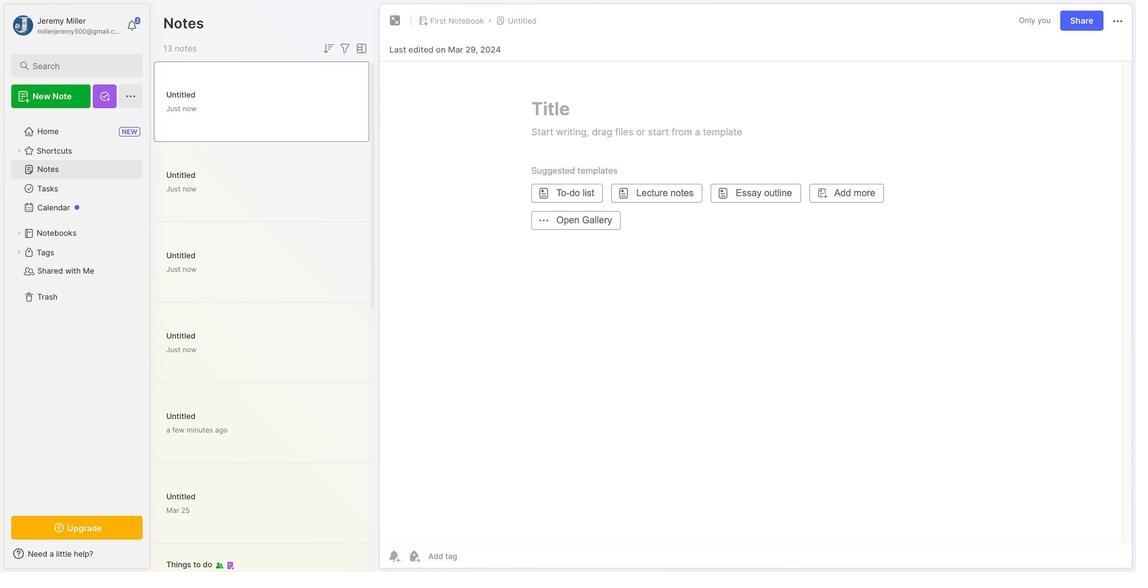 Task type: describe. For each thing, give the bounding box(es) containing it.
tree inside main element
[[4, 115, 150, 506]]

WHAT'S NEW field
[[4, 545, 150, 564]]

add filters image
[[338, 41, 352, 56]]

Add tag field
[[427, 552, 517, 562]]

Note Editor text field
[[380, 61, 1132, 544]]

Account field
[[11, 14, 121, 37]]

expand note image
[[388, 14, 402, 28]]

Search text field
[[33, 60, 132, 72]]



Task type: vqa. For each thing, say whether or not it's contained in the screenshot.
'Account' "field" on the left top of the page
yes



Task type: locate. For each thing, give the bounding box(es) containing it.
note window element
[[379, 4, 1133, 572]]

none search field inside main element
[[33, 59, 132, 73]]

click to collapse image
[[149, 551, 158, 565]]

more actions image
[[1111, 14, 1125, 28]]

Add filters field
[[338, 41, 352, 56]]

expand tags image
[[15, 249, 22, 256]]

View options field
[[352, 41, 369, 56]]

Sort options field
[[321, 41, 336, 56]]

add a reminder image
[[387, 550, 401, 564]]

expand notebooks image
[[15, 230, 22, 237]]

tree
[[4, 115, 150, 506]]

add tag image
[[407, 550, 421, 564]]

main element
[[0, 0, 154, 573]]

More actions field
[[1111, 13, 1125, 28]]

None search field
[[33, 59, 132, 73]]



